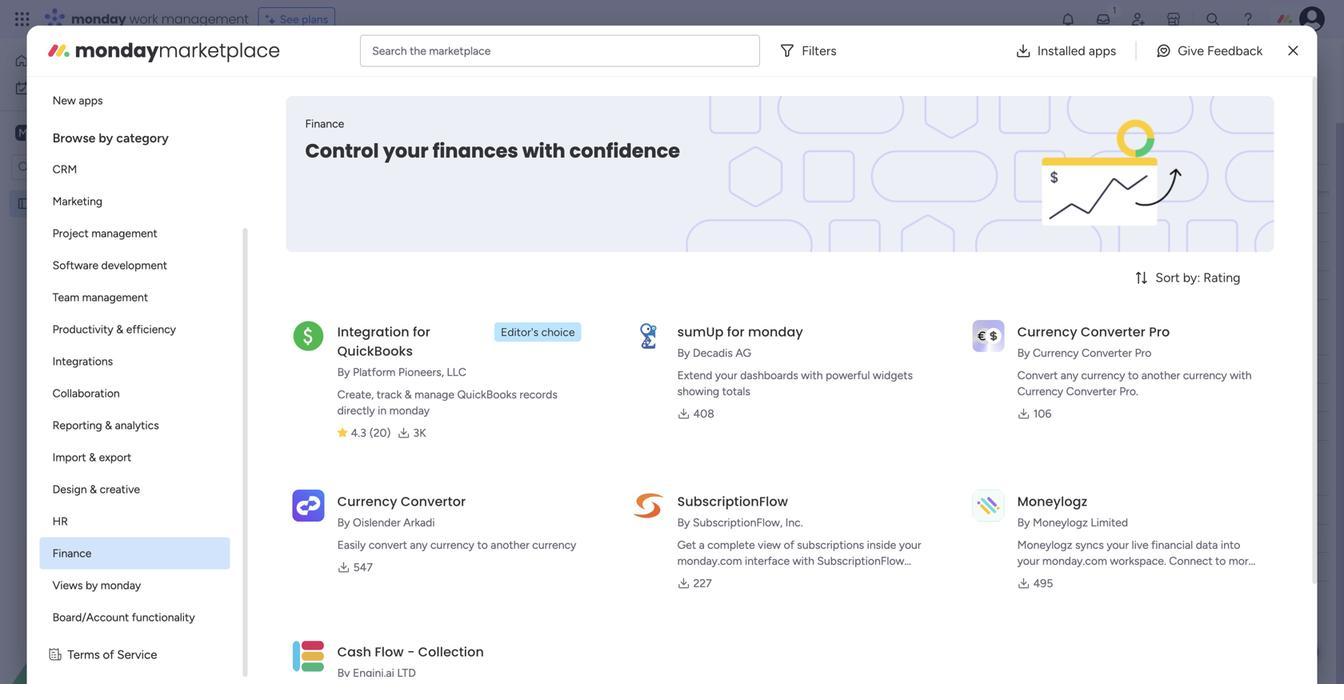 Task type: locate. For each thing, give the bounding box(es) containing it.
2 vertical spatial due date field
[[723, 501, 777, 519]]

project management up search field
[[247, 52, 443, 79]]

track
[[377, 388, 402, 401]]

1 vertical spatial your
[[715, 368, 738, 382]]

subscriptionflow
[[677, 492, 788, 510], [817, 554, 904, 568]]

0 vertical spatial project
[[247, 52, 311, 79]]

finance up do
[[305, 117, 344, 130]]

option
[[0, 189, 204, 192]]

0 vertical spatial mar
[[737, 192, 754, 205]]

main
[[489, 57, 513, 71], [37, 125, 65, 140]]

1 vertical spatial of
[[103, 648, 114, 662]]

app logo image for subscriptionflow
[[633, 489, 665, 521]]

marketplace right the
[[429, 44, 491, 58]]

0 vertical spatial your
[[383, 138, 429, 164]]

finance inside option
[[52, 546, 92, 560]]

for inside integration for quickbooks
[[413, 323, 430, 341]]

1 vertical spatial due date
[[727, 362, 773, 376]]

0 vertical spatial project management
[[247, 52, 443, 79]]

1 horizontal spatial for
[[727, 323, 745, 341]]

mar for mar 8
[[737, 192, 754, 205]]

export
[[99, 450, 131, 464]]

new group
[[275, 469, 356, 489]]

monday down work
[[75, 37, 159, 64]]

mar 8
[[737, 192, 763, 205]]

project up task
[[247, 52, 311, 79]]

monday inside sumup for monday by decadis ag
[[748, 323, 803, 341]]

with inside convert any currency to another currency with currency converter pro.
[[1230, 368, 1252, 382]]

to inside convert any currency to another currency with currency converter pro.
[[1128, 368, 1139, 382]]

new inside field
[[275, 469, 307, 489]]

3 due from the top
[[727, 503, 747, 517]]

apps up main workspace
[[79, 94, 103, 107]]

0 vertical spatial by
[[99, 130, 113, 146]]

2 vertical spatial your
[[899, 538, 921, 552]]

subscriptionflow,
[[693, 516, 783, 529]]

& for efficiency
[[116, 322, 123, 336]]

1 vertical spatial main
[[37, 125, 65, 140]]

1 horizontal spatial quickbooks
[[457, 388, 517, 401]]

search the marketplace
[[372, 44, 491, 58]]

for up "pioneers,"
[[413, 323, 430, 341]]

2 due date field from the top
[[723, 360, 777, 378]]

column information image
[[784, 363, 797, 376], [673, 504, 686, 516], [784, 504, 797, 516]]

due date field for column information image under sumup for monday by decadis ag
[[723, 360, 777, 378]]

subscriptionflow down inside
[[817, 554, 904, 568]]

9
[[757, 221, 763, 234]]

0 horizontal spatial to
[[477, 538, 488, 552]]

0 vertical spatial quickbooks
[[337, 342, 413, 360]]

workspace selection element
[[15, 123, 134, 144]]

& for creative
[[90, 482, 97, 496]]

of inside 'link'
[[103, 648, 114, 662]]

monday up 3k
[[389, 404, 430, 417]]

1 vertical spatial project management
[[38, 197, 142, 210]]

of right view
[[784, 538, 794, 552]]

of right terms
[[103, 648, 114, 662]]

1 vertical spatial another
[[491, 538, 530, 552]]

sumup
[[677, 323, 724, 341]]

task left the arkadi
[[381, 503, 403, 516]]

for for monday
[[727, 323, 745, 341]]

inside
[[867, 538, 896, 552]]

hr option
[[40, 505, 230, 537]]

0 horizontal spatial marketplace
[[159, 37, 280, 64]]

2 task from the top
[[381, 503, 403, 516]]

date up 8
[[750, 171, 773, 185]]

mar left '9'
[[737, 221, 755, 234]]

2 vertical spatial due
[[727, 503, 747, 517]]

main right workspace image
[[37, 125, 65, 140]]

management
[[316, 52, 443, 79], [76, 197, 142, 210]]

monday inside option
[[101, 578, 141, 592]]

marketplace
[[159, 37, 280, 64], [429, 44, 491, 58]]

app
[[677, 570, 698, 584]]

by inside moneylogz by moneylogz limited
[[1017, 516, 1030, 529]]

1 horizontal spatial of
[[784, 538, 794, 552]]

new apps
[[52, 94, 103, 107]]

3 due date field from the top
[[723, 501, 777, 519]]

inc.
[[785, 516, 803, 529]]

0 vertical spatial date
[[750, 171, 773, 185]]

To-Do field
[[271, 138, 325, 158]]

column information image
[[673, 363, 686, 376]]

1 horizontal spatial to
[[1128, 368, 1139, 382]]

apps down update feed image
[[1089, 43, 1116, 58]]

with inside get a complete view of subscriptions inside your monday.com interface with subscriptionflow app
[[793, 554, 814, 568]]

1 vertical spatial finance
[[52, 546, 92, 560]]

creative
[[100, 482, 140, 496]]

1 horizontal spatial any
[[1061, 368, 1079, 382]]

by for browse
[[99, 130, 113, 146]]

0 horizontal spatial main
[[37, 125, 65, 140]]

1 horizontal spatial finance
[[305, 117, 344, 130]]

moneylogz by moneylogz limited
[[1017, 492, 1128, 529]]

sort by: rating button
[[1106, 265, 1274, 290]]

1 for from the left
[[413, 323, 430, 341]]

2 for from the left
[[727, 323, 745, 341]]

team management
[[52, 290, 148, 304]]

0 vertical spatial of
[[784, 538, 794, 552]]

0 vertical spatial to
[[1128, 368, 1139, 382]]

1 vertical spatial converter
[[1082, 346, 1132, 360]]

management up development at the top
[[91, 226, 157, 240]]

for inside sumup for monday by decadis ag
[[727, 323, 745, 341]]

1 due from the top
[[727, 171, 747, 185]]

1 vertical spatial to
[[477, 538, 488, 552]]

import & export option
[[40, 441, 230, 473]]

due date down ag
[[727, 362, 773, 376]]

1 task from the top
[[381, 362, 403, 376]]

new for new group
[[275, 469, 307, 489]]

due date field down ag
[[723, 360, 777, 378]]

reporting & analytics
[[52, 418, 159, 432]]

1 horizontal spatial subscriptionflow
[[817, 554, 904, 568]]

monday marketplace image
[[46, 38, 72, 64]]

2 vertical spatial date
[[750, 503, 773, 517]]

0 horizontal spatial your
[[383, 138, 429, 164]]

2 vertical spatial management
[[82, 290, 148, 304]]

2 vertical spatial project
[[52, 226, 89, 240]]

monday up home option
[[71, 10, 126, 28]]

1 vertical spatial project
[[38, 197, 74, 210]]

apps for installed apps
[[1089, 43, 1116, 58]]

0 vertical spatial management
[[316, 52, 443, 79]]

quickbooks inside create, track & manage quickbooks records directly in monday
[[457, 388, 517, 401]]

project management
[[52, 226, 157, 240]]

any
[[1061, 368, 1079, 382], [410, 538, 428, 552]]

for
[[413, 323, 430, 341], [727, 323, 745, 341]]

subscriptionflow inside get a complete view of subscriptions inside your monday.com interface with subscriptionflow app
[[817, 554, 904, 568]]

Project Management field
[[243, 52, 447, 79]]

main inside the workspace selection element
[[37, 125, 65, 140]]

0 horizontal spatial subscriptionflow
[[677, 492, 788, 510]]

quickbooks down llc
[[457, 388, 517, 401]]

finance option
[[40, 537, 230, 569]]

new for new task
[[249, 100, 272, 113]]

1 horizontal spatial main
[[489, 57, 513, 71]]

project inside option
[[52, 226, 89, 240]]

1 vertical spatial task
[[381, 503, 403, 516]]

0 vertical spatial due
[[727, 171, 747, 185]]

& left analytics
[[105, 418, 112, 432]]

column information image down sumup for monday by decadis ag
[[784, 363, 797, 376]]

date left inc.
[[750, 503, 773, 517]]

date down ag
[[750, 362, 773, 376]]

2 vertical spatial converter
[[1066, 384, 1117, 398]]

new left group
[[275, 469, 307, 489]]

browse
[[52, 130, 96, 146]]

for for quickbooks
[[413, 323, 430, 341]]

any right the convert
[[1061, 368, 1079, 382]]

1 vertical spatial by
[[86, 578, 98, 592]]

1 horizontal spatial another
[[1142, 368, 1180, 382]]

task up track
[[381, 362, 403, 376]]

monday up board/account functionality
[[101, 578, 141, 592]]

task for completed
[[381, 362, 403, 376]]

1 horizontal spatial apps
[[1089, 43, 1116, 58]]

quickbooks down integration
[[337, 342, 413, 360]]

terms
[[68, 648, 100, 662]]

& inside option
[[90, 482, 97, 496]]

with inside finance control your finances with confidence
[[522, 138, 565, 164]]

new for new apps
[[52, 94, 76, 107]]

new inside button
[[249, 100, 272, 113]]

public board image
[[17, 196, 32, 211]]

project management up "project management"
[[38, 197, 142, 210]]

currency inside convert any currency to another currency with currency converter pro.
[[1017, 384, 1063, 398]]

mar for mar 9
[[737, 221, 755, 234]]

1 vertical spatial management
[[76, 197, 142, 210]]

1 vertical spatial due
[[727, 362, 747, 376]]

& left efficiency
[[116, 322, 123, 336]]

collection
[[418, 643, 484, 661]]

Search in workspace field
[[34, 158, 134, 176]]

productivity & efficiency
[[52, 322, 176, 336]]

project management inside "field"
[[247, 52, 443, 79]]

lottie animation image
[[0, 522, 204, 684]]

due date up complete
[[727, 503, 773, 517]]

0 vertical spatial main
[[489, 57, 513, 71]]

management up search field
[[316, 52, 443, 79]]

your inside finance control your finances with confidence
[[383, 138, 429, 164]]

finance inside finance control your finances with confidence
[[305, 117, 344, 130]]

quickbooks
[[337, 342, 413, 360], [457, 388, 517, 401]]

easily convert any currency to another currency
[[337, 538, 576, 552]]

management for team management
[[82, 290, 148, 304]]

by inside heading
[[99, 130, 113, 146]]

management inside option
[[91, 226, 157, 240]]

terms of service
[[68, 648, 157, 662]]

management up productivity & efficiency
[[82, 290, 148, 304]]

management up monday marketplace
[[161, 10, 249, 28]]

& inside 'option'
[[89, 450, 96, 464]]

1 vertical spatial subscriptionflow
[[817, 554, 904, 568]]

records
[[520, 388, 558, 401]]

new inside option
[[52, 94, 76, 107]]

Due date field
[[723, 169, 777, 187], [723, 360, 777, 378], [723, 501, 777, 519]]

0 vertical spatial finance
[[305, 117, 344, 130]]

0 vertical spatial apps
[[1089, 43, 1116, 58]]

by for views
[[86, 578, 98, 592]]

main left table
[[489, 57, 513, 71]]

3 due date from the top
[[727, 503, 773, 517]]

1 vertical spatial management
[[91, 226, 157, 240]]

project inside "field"
[[247, 52, 311, 79]]

any down the arkadi
[[410, 538, 428, 552]]

installed apps
[[1038, 43, 1116, 58]]

showing
[[677, 384, 719, 398]]

2 vertical spatial due date
[[727, 503, 773, 517]]

0 horizontal spatial new
[[52, 94, 76, 107]]

monday up ag
[[748, 323, 803, 341]]

management up "project management"
[[76, 197, 142, 210]]

views by monday option
[[40, 569, 230, 601]]

due up the mar 8
[[727, 171, 747, 185]]

due date up the mar 8
[[727, 171, 773, 185]]

app logo image for currency convertor
[[293, 489, 325, 521]]

pro up convert any currency to another currency with currency converter pro.
[[1135, 346, 1152, 360]]

with
[[522, 138, 565, 164], [801, 368, 823, 382], [1230, 368, 1252, 382], [793, 554, 814, 568]]

design & creative option
[[40, 473, 230, 505]]

-
[[407, 643, 415, 661]]

complete
[[707, 538, 755, 552]]

1 vertical spatial quickbooks
[[457, 388, 517, 401]]

0 vertical spatial another
[[1142, 368, 1180, 382]]

integration for quickbooks
[[337, 323, 430, 360]]

by inside sumup for monday by decadis ag
[[677, 346, 690, 360]]

to
[[1128, 368, 1139, 382], [477, 538, 488, 552]]

for up ag
[[727, 323, 745, 341]]

marketplace down monday work management
[[159, 37, 280, 64]]

Status field
[[621, 501, 661, 519]]

management inside option
[[82, 290, 148, 304]]

0 vertical spatial due date field
[[723, 169, 777, 187]]

crm option
[[40, 153, 230, 185]]

new left task
[[249, 100, 272, 113]]

due date field up the mar 8
[[723, 169, 777, 187]]

0 horizontal spatial for
[[413, 323, 430, 341]]

views by monday
[[52, 578, 141, 592]]

&
[[116, 322, 123, 336], [405, 388, 412, 401], [105, 418, 112, 432], [89, 450, 96, 464], [90, 482, 97, 496]]

invite members image
[[1131, 11, 1147, 27]]

app logo image for sumup for monday
[[633, 320, 665, 352]]

search
[[372, 44, 407, 58]]

another
[[1142, 368, 1180, 382], [491, 538, 530, 552]]

search everything image
[[1205, 11, 1221, 27]]

apps inside installed apps button
[[1089, 43, 1116, 58]]

quickbooks inside integration for quickbooks
[[337, 342, 413, 360]]

task for new group
[[381, 503, 403, 516]]

app logo image for currency converter pro
[[973, 320, 1005, 352]]

monday.com
[[677, 554, 742, 568]]

dashboards
[[740, 368, 798, 382]]

apps inside new apps option
[[79, 94, 103, 107]]

& right track
[[405, 388, 412, 401]]

apps for new apps
[[79, 94, 103, 107]]

integrations
[[52, 354, 113, 368]]

monday inside create, track & manage quickbooks records directly in monday
[[389, 404, 430, 417]]

monday
[[71, 10, 126, 28], [75, 37, 159, 64], [748, 323, 803, 341], [389, 404, 430, 417], [101, 578, 141, 592]]

interface
[[745, 554, 790, 568]]

project management list box
[[0, 187, 204, 433]]

0 horizontal spatial by
[[86, 578, 98, 592]]

browse by category list box
[[40, 0, 230, 633]]

1 vertical spatial date
[[750, 362, 773, 376]]

terms of service link
[[68, 646, 157, 664]]

2 date from the top
[[750, 362, 773, 376]]

project management option
[[40, 217, 230, 249]]

new up the workspace selection element
[[52, 94, 76, 107]]

app logo image
[[293, 320, 325, 352], [633, 320, 665, 352], [973, 320, 1005, 352], [293, 489, 325, 521], [633, 489, 665, 521], [973, 489, 1005, 521], [293, 640, 325, 672]]

main workspace
[[37, 125, 131, 140]]

2 due date from the top
[[727, 362, 773, 376]]

give feedback button
[[1143, 35, 1276, 67]]

mar left 8
[[737, 192, 754, 205]]

0 vertical spatial moneylogz
[[1017, 492, 1088, 510]]

your up totals
[[715, 368, 738, 382]]

2 horizontal spatial new
[[275, 469, 307, 489]]

0 vertical spatial any
[[1061, 368, 1079, 382]]

1 horizontal spatial management
[[316, 52, 443, 79]]

1 vertical spatial due date field
[[723, 360, 777, 378]]

0 horizontal spatial apps
[[79, 94, 103, 107]]

0 vertical spatial subscriptionflow
[[677, 492, 788, 510]]

0 vertical spatial task
[[381, 362, 403, 376]]

0 horizontal spatial finance
[[52, 546, 92, 560]]

1 horizontal spatial by
[[99, 130, 113, 146]]

0 horizontal spatial project management
[[38, 197, 142, 210]]

new
[[52, 94, 76, 107], [249, 100, 272, 113], [275, 469, 307, 489]]

converter
[[1081, 323, 1146, 341], [1082, 346, 1132, 360], [1066, 384, 1117, 398]]

due date for column information image above get a complete view of subscriptions inside your monday.com interface with subscriptionflow app
[[727, 503, 773, 517]]

project right public board icon
[[38, 197, 74, 210]]

1 vertical spatial apps
[[79, 94, 103, 107]]

productivity & efficiency option
[[40, 313, 230, 345]]

0 horizontal spatial quickbooks
[[337, 342, 413, 360]]

notifications image
[[1060, 11, 1076, 27]]

2 horizontal spatial your
[[899, 538, 921, 552]]

1 horizontal spatial your
[[715, 368, 738, 382]]

get a complete view of subscriptions inside your monday.com interface with subscriptionflow app
[[677, 538, 921, 584]]

0 horizontal spatial of
[[103, 648, 114, 662]]

0 vertical spatial due date
[[727, 171, 773, 185]]

1 vertical spatial mar
[[737, 221, 755, 234]]

currency
[[1017, 323, 1077, 341], [1033, 346, 1079, 360], [1017, 384, 1063, 398], [337, 492, 397, 510]]

& left export
[[89, 450, 96, 464]]

due up complete
[[727, 503, 747, 517]]

due date
[[727, 171, 773, 185], [727, 362, 773, 376], [727, 503, 773, 517]]

finance up views at the left
[[52, 546, 92, 560]]

1 horizontal spatial project management
[[247, 52, 443, 79]]

marketing option
[[40, 185, 230, 217]]

due date field up complete
[[723, 501, 777, 519]]

ltd
[[397, 666, 416, 680]]

your down search field
[[383, 138, 429, 164]]

by
[[677, 346, 690, 360], [1017, 346, 1030, 360], [337, 365, 350, 379], [337, 516, 350, 529], [677, 516, 690, 529], [1017, 516, 1030, 529], [337, 666, 350, 680]]

pro down the sort
[[1149, 323, 1170, 341]]

main inside main table button
[[489, 57, 513, 71]]

another inside convert any currency to another currency with currency converter pro.
[[1142, 368, 1180, 382]]

management
[[161, 10, 249, 28], [91, 226, 157, 240], [82, 290, 148, 304]]

converter inside convert any currency to another currency with currency converter pro.
[[1066, 384, 1117, 398]]

due
[[727, 171, 747, 185], [727, 362, 747, 376], [727, 503, 747, 517]]

by inside option
[[86, 578, 98, 592]]

reporting
[[52, 418, 102, 432]]

project up software
[[52, 226, 89, 240]]

sort
[[1156, 270, 1180, 285]]

4.3
[[351, 426, 366, 440]]

monday marketplace
[[75, 37, 280, 64]]

0 horizontal spatial management
[[76, 197, 142, 210]]

due down ag
[[727, 362, 747, 376]]

your right inside
[[899, 538, 921, 552]]

547
[[353, 560, 373, 574]]

0 horizontal spatial any
[[410, 538, 428, 552]]

1 horizontal spatial new
[[249, 100, 272, 113]]

subscriptionflow up subscriptionflow,
[[677, 492, 788, 510]]

0 horizontal spatial another
[[491, 538, 530, 552]]

& right the design
[[90, 482, 97, 496]]



Task type: describe. For each thing, give the bounding box(es) containing it.
0 vertical spatial pro
[[1149, 323, 1170, 341]]

software
[[52, 258, 98, 272]]

by inside "cash flow - collection by engini.ai ltd"
[[337, 666, 350, 680]]

by platform pioneers, llc
[[337, 365, 466, 379]]

finance control your finances with confidence
[[305, 117, 680, 164]]

design & creative
[[52, 482, 140, 496]]

your inside extend your dashboards with powerful widgets showing totals
[[715, 368, 738, 382]]

New Group field
[[271, 469, 360, 490]]

browse by category
[[52, 130, 169, 146]]

feedback
[[1207, 43, 1263, 58]]

home link
[[10, 48, 194, 74]]

to-do
[[275, 138, 321, 158]]

give
[[1178, 43, 1204, 58]]

0 vertical spatial management
[[161, 10, 249, 28]]

1 horizontal spatial marketplace
[[429, 44, 491, 58]]

2 due from the top
[[727, 362, 747, 376]]

monday marketplace image
[[1166, 11, 1182, 27]]

management for project management
[[91, 226, 157, 240]]

software development option
[[40, 249, 230, 281]]

the
[[410, 44, 426, 58]]

finance for finance
[[52, 546, 92, 560]]

completed
[[275, 328, 358, 348]]

home option
[[10, 48, 194, 74]]

monday work management
[[71, 10, 249, 28]]

reporting & analytics option
[[40, 409, 230, 441]]

& for export
[[89, 450, 96, 464]]

installed apps button
[[1002, 35, 1129, 67]]

editor's
[[501, 325, 539, 339]]

app logo image for cash flow - collection
[[293, 640, 325, 672]]

cash
[[337, 643, 371, 661]]

1 image
[[1107, 1, 1122, 19]]

sort by: rating
[[1156, 270, 1241, 285]]

sumup for monday by decadis ag
[[677, 323, 803, 360]]

easily
[[337, 538, 366, 552]]

due date for column information image under sumup for monday by decadis ag
[[727, 362, 773, 376]]

platform
[[353, 365, 396, 379]]

main for main workspace
[[37, 125, 65, 140]]

1
[[1268, 57, 1273, 71]]

currency inside currency convertor by oislender arkadi
[[337, 492, 397, 510]]

give feedback link
[[1143, 35, 1276, 67]]

495
[[1033, 576, 1053, 590]]

extend your dashboards with powerful widgets showing totals
[[677, 368, 913, 398]]

terms of use image
[[49, 646, 61, 664]]

227
[[693, 576, 712, 590]]

your inside get a complete view of subscriptions inside your monday.com interface with subscriptionflow app
[[899, 538, 921, 552]]

convert
[[369, 538, 407, 552]]

integrations option
[[40, 345, 230, 377]]

select product image
[[14, 11, 30, 27]]

widgets
[[873, 368, 913, 382]]

productivity
[[52, 322, 113, 336]]

1 due date field from the top
[[723, 169, 777, 187]]

oislender
[[353, 516, 401, 529]]

1 vertical spatial any
[[410, 538, 428, 552]]

due date field for column information image above get a complete view of subscriptions inside your monday.com interface with subscriptionflow app
[[723, 501, 777, 519]]

confidence
[[570, 138, 680, 164]]

subscriptionflow inside subscriptionflow by subscriptionflow, inc.
[[677, 492, 788, 510]]

workspace image
[[15, 124, 31, 142]]

project inside list box
[[38, 197, 74, 210]]

directly
[[337, 404, 375, 417]]

service
[[117, 648, 157, 662]]

Completed field
[[271, 328, 362, 349]]

by inside currency convertor by oislender arkadi
[[337, 516, 350, 529]]

mar 9
[[737, 221, 763, 234]]

with inside extend your dashboards with powerful widgets showing totals
[[801, 368, 823, 382]]

add view image
[[564, 58, 570, 70]]

management inside list box
[[76, 197, 142, 210]]

views
[[52, 578, 83, 592]]

powerful
[[826, 368, 870, 382]]

& inside create, track & manage quickbooks records directly in monday
[[405, 388, 412, 401]]

installed
[[1038, 43, 1086, 58]]

totals
[[722, 384, 750, 398]]

functionality
[[132, 610, 195, 624]]

filters button
[[773, 35, 849, 67]]

efficiency
[[126, 322, 176, 336]]

board/account functionality option
[[40, 601, 230, 633]]

invite / 1 button
[[1201, 51, 1280, 77]]

pioneers,
[[398, 365, 444, 379]]

currency convertor by oislender arkadi
[[337, 492, 466, 529]]

any inside convert any currency to another currency with currency converter pro.
[[1061, 368, 1079, 382]]

1 vertical spatial moneylogz
[[1033, 516, 1088, 529]]

analytics
[[115, 418, 159, 432]]

status
[[625, 503, 657, 517]]

cash flow - collection by engini.ai ltd
[[337, 643, 484, 680]]

new task
[[249, 100, 296, 113]]

rating
[[1204, 270, 1241, 285]]

give feedback
[[1178, 43, 1263, 58]]

subscriptions
[[797, 538, 864, 552]]

main table
[[489, 57, 542, 71]]

main for main table
[[489, 57, 513, 71]]

0 vertical spatial converter
[[1081, 323, 1146, 341]]

board/account functionality
[[52, 610, 195, 624]]

plans
[[302, 12, 328, 26]]

crm
[[52, 162, 77, 176]]

convert any currency to another currency with currency converter pro.
[[1017, 368, 1252, 398]]

extend
[[677, 368, 712, 382]]

app logo image for moneylogz
[[973, 489, 1005, 521]]

pro.
[[1119, 384, 1138, 398]]

create,
[[337, 388, 374, 401]]

currency converter pro by currency converter pro
[[1017, 323, 1170, 360]]

project management inside list box
[[38, 197, 142, 210]]

management inside "field"
[[316, 52, 443, 79]]

team management option
[[40, 281, 230, 313]]

manage
[[415, 388, 454, 401]]

finances
[[433, 138, 518, 164]]

update feed image
[[1095, 11, 1111, 27]]

banner logo image
[[963, 96, 1255, 252]]

column information image up get a complete view of subscriptions inside your monday.com interface with subscriptionflow app
[[784, 504, 797, 516]]

import & export
[[52, 450, 131, 464]]

see plans
[[280, 12, 328, 26]]

by inside currency converter pro by currency converter pro
[[1017, 346, 1030, 360]]

1 date from the top
[[750, 171, 773, 185]]

gary orlando image
[[1299, 6, 1325, 32]]

import
[[52, 450, 86, 464]]

invite / 1
[[1231, 57, 1273, 71]]

get
[[677, 538, 696, 552]]

llc
[[447, 365, 466, 379]]

3 date from the top
[[750, 503, 773, 517]]

arkadi
[[403, 516, 435, 529]]

dapulse x slim image
[[1288, 41, 1298, 60]]

home
[[35, 54, 66, 68]]

hr
[[52, 514, 68, 528]]

new task button
[[242, 94, 302, 119]]

1 vertical spatial pro
[[1135, 346, 1152, 360]]

limited
[[1091, 516, 1128, 529]]

editor's choice
[[501, 325, 575, 339]]

column information image up get
[[673, 504, 686, 516]]

lottie animation element
[[0, 522, 204, 684]]

help image
[[1240, 11, 1256, 27]]

to-
[[275, 138, 301, 158]]

control
[[305, 138, 379, 164]]

1 due date from the top
[[727, 171, 773, 185]]

& for analytics
[[105, 418, 112, 432]]

Search field
[[356, 95, 404, 118]]

collaboration
[[52, 386, 120, 400]]

a
[[699, 538, 705, 552]]

finance for finance control your finances with confidence
[[305, 117, 344, 130]]

browse by category heading
[[40, 116, 230, 153]]

view
[[758, 538, 781, 552]]

board/account
[[52, 610, 129, 624]]

software development
[[52, 258, 167, 272]]

by inside subscriptionflow by subscriptionflow, inc.
[[677, 516, 690, 529]]

collaboration option
[[40, 377, 230, 409]]

106
[[1033, 407, 1052, 420]]

of inside get a complete view of subscriptions inside your monday.com interface with subscriptionflow app
[[784, 538, 794, 552]]

new apps option
[[40, 84, 230, 116]]

engini.ai
[[353, 666, 394, 680]]

do
[[301, 138, 321, 158]]



Task type: vqa. For each thing, say whether or not it's contained in the screenshot.


